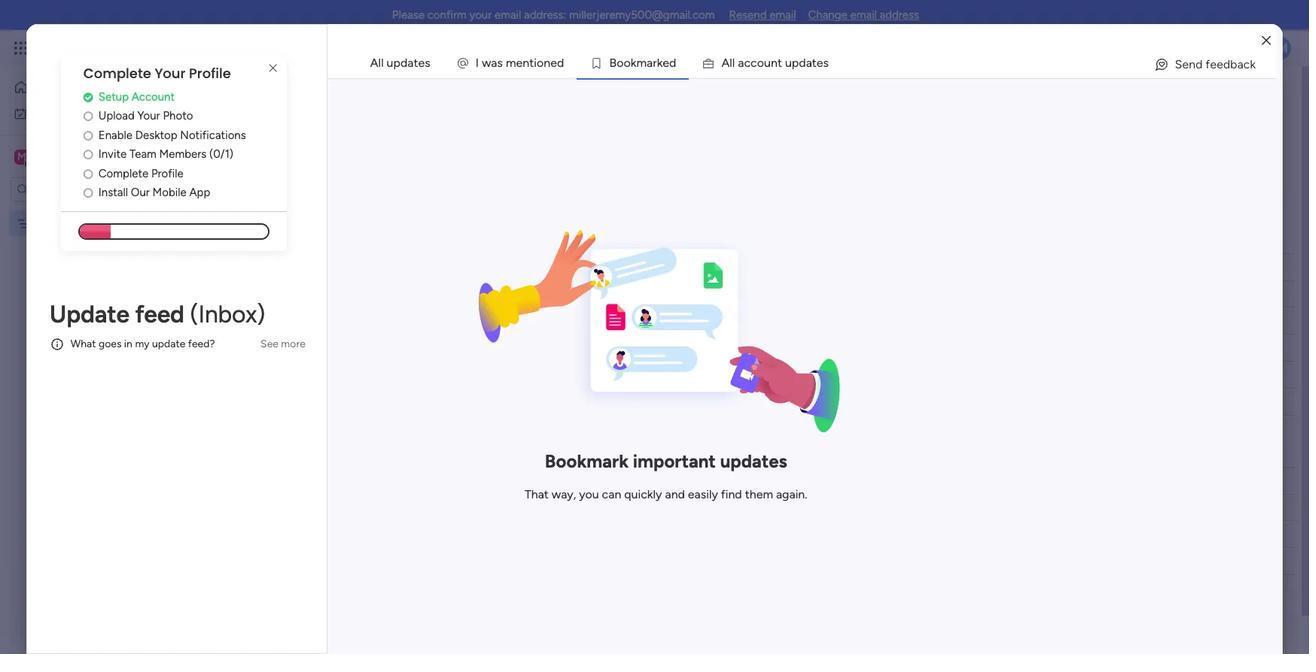 Task type: vqa. For each thing, say whether or not it's contained in the screenshot.
second DUE DATE from the top
yes



Task type: locate. For each thing, give the bounding box(es) containing it.
a right b
[[647, 56, 653, 70]]

see more
[[261, 338, 305, 351]]

3 circle o image from the top
[[83, 188, 93, 199]]

2 due date from the top
[[632, 475, 675, 487]]

not
[[759, 502, 778, 515]]

millerjeremy500@gmail.com
[[569, 8, 715, 22]]

l right a
[[732, 56, 735, 70]]

o down address:
[[537, 56, 544, 70]]

table inside button
[[324, 141, 349, 154]]

0 horizontal spatial updates
[[387, 56, 430, 70]]

setup account
[[98, 90, 175, 104]]

m left i
[[506, 56, 516, 70]]

1 vertical spatial see
[[261, 338, 278, 351]]

oct left 31
[[641, 314, 658, 325]]

check circle image
[[83, 92, 93, 103]]

plans
[[284, 41, 309, 54]]

1 horizontal spatial k
[[657, 56, 663, 70]]

0 horizontal spatial k
[[631, 56, 637, 70]]

Project Management field
[[225, 78, 481, 111]]

1 vertical spatial profile
[[151, 167, 184, 181]]

0 horizontal spatial work
[[50, 107, 73, 119]]

all
[[370, 56, 384, 70]]

a right a
[[738, 56, 744, 70]]

1 circle o image from the top
[[83, 130, 93, 141]]

main inside button
[[251, 141, 274, 154]]

0 vertical spatial project
[[229, 78, 310, 111]]

change email address link
[[808, 8, 919, 22]]

0 horizontal spatial and
[[501, 114, 519, 126]]

complete up setup
[[83, 64, 151, 83]]

profile down management
[[189, 64, 231, 83]]

team
[[129, 148, 156, 161]]

1 e from the left
[[516, 56, 523, 70]]

m
[[17, 150, 26, 163]]

quickly
[[624, 488, 662, 502]]

1 s from the left
[[497, 56, 503, 70]]

a
[[491, 56, 497, 70], [647, 56, 653, 70], [738, 56, 744, 70], [806, 56, 812, 70]]

2 email from the left
[[769, 8, 796, 22]]

2 l from the left
[[732, 56, 735, 70]]

2 e from the left
[[551, 56, 557, 70]]

m for e
[[506, 56, 516, 70]]

date left column information icon
[[653, 261, 675, 274]]

started
[[780, 502, 816, 515]]

work right my
[[50, 107, 73, 119]]

k
[[631, 56, 637, 70], [657, 56, 663, 70]]

option
[[0, 210, 192, 213]]

project management down search in workspace field
[[35, 217, 134, 230]]

workspace
[[64, 149, 123, 164]]

0 vertical spatial circle o image
[[83, 130, 93, 141]]

bookmark important updates
[[545, 451, 787, 473]]

1 horizontal spatial email
[[769, 8, 796, 22]]

account
[[132, 90, 175, 104]]

of right track
[[573, 114, 583, 126]]

my work button
[[9, 101, 162, 125]]

email right resend
[[769, 8, 796, 22]]

0 horizontal spatial management
[[72, 217, 134, 230]]

new right add in the bottom left of the page
[[279, 608, 299, 621]]

m left r
[[637, 56, 647, 70]]

n left i
[[523, 56, 529, 70]]

1 vertical spatial your
[[137, 109, 160, 123]]

new for hire
[[307, 502, 327, 515]]

invite
[[98, 148, 127, 161]]

i w a s m e n t i o n e d
[[476, 56, 564, 70]]

1 oct from the top
[[641, 314, 658, 325]]

1 c from the left
[[744, 56, 751, 70]]

To Do field
[[255, 229, 301, 248]]

see left more
[[261, 338, 278, 351]]

s right w
[[497, 56, 503, 70]]

due up "quickly"
[[632, 475, 650, 487]]

tab list containing all updates
[[357, 48, 1277, 78]]

0 vertical spatial complete
[[83, 64, 151, 83]]

circle o image up the workspace
[[83, 130, 93, 141]]

1 horizontal spatial project
[[229, 78, 310, 111]]

in
[[124, 338, 132, 351]]

and
[[501, 114, 519, 126], [665, 488, 685, 502]]

o left p
[[757, 56, 764, 70]]

add new group button
[[230, 603, 337, 627]]

circle o image inside install our mobile app link
[[83, 188, 93, 199]]

1 horizontal spatial work
[[122, 39, 149, 56]]

0 vertical spatial management
[[316, 78, 477, 111]]

manage
[[230, 114, 268, 126]]

e right r
[[663, 56, 669, 70]]

1 horizontal spatial t
[[778, 56, 782, 70]]

d
[[557, 56, 564, 70], [669, 56, 676, 70], [799, 56, 806, 70]]

1 horizontal spatial n
[[544, 56, 551, 70]]

work
[[122, 39, 149, 56], [50, 107, 73, 119]]

1 circle o image from the top
[[83, 111, 93, 122]]

project
[[641, 114, 675, 126]]

c
[[744, 56, 751, 70], [751, 56, 757, 70]]

(inbox)
[[190, 300, 265, 329]]

work inside my work button
[[50, 107, 73, 119]]

profile
[[189, 64, 231, 83], [151, 167, 184, 181]]

profile down invite team members (0/1)
[[151, 167, 184, 181]]

install our mobile app
[[98, 186, 210, 200]]

project down search in workspace field
[[35, 217, 69, 230]]

0 vertical spatial due
[[632, 261, 650, 274]]

circle o image down check circle icon
[[83, 111, 93, 122]]

desktop
[[135, 129, 177, 142]]

0 vertical spatial work
[[122, 39, 149, 56]]

photo
[[163, 109, 193, 123]]

0 vertical spatial due date field
[[628, 259, 679, 276]]

circle o image
[[83, 111, 93, 122], [83, 168, 93, 180], [83, 188, 93, 199]]

table inside button
[[277, 141, 301, 154]]

oct
[[641, 314, 658, 325], [641, 341, 658, 352]]

1 horizontal spatial and
[[665, 488, 685, 502]]

management up assign
[[316, 78, 477, 111]]

2 oct from the top
[[641, 341, 658, 352]]

circle o image for invite
[[83, 149, 93, 161]]

0 horizontal spatial of
[[314, 114, 324, 126]]

Due Date field
[[628, 259, 679, 276], [628, 473, 679, 490]]

meeting
[[321, 315, 360, 328]]

u
[[764, 56, 771, 70], [785, 56, 792, 70]]

main right workspace image
[[35, 149, 61, 164]]

address
[[880, 8, 919, 22]]

workspace selection element
[[14, 148, 126, 168]]

1 vertical spatial complete
[[98, 167, 148, 181]]

1 due date from the top
[[632, 261, 675, 274]]

1 vertical spatial project management
[[35, 217, 134, 230]]

0 vertical spatial and
[[501, 114, 519, 126]]

0 vertical spatial your
[[155, 64, 186, 83]]

new inside button
[[279, 608, 299, 621]]

1 horizontal spatial s
[[823, 56, 829, 70]]

1 vertical spatial circle o image
[[83, 149, 93, 161]]

n left p
[[771, 56, 778, 70]]

type
[[290, 114, 311, 126]]

upload
[[98, 109, 135, 123]]

where
[[585, 114, 615, 126]]

0 vertical spatial circle o image
[[83, 111, 93, 122]]

1 vertical spatial due date
[[632, 475, 675, 487]]

new
[[307, 502, 327, 515], [279, 608, 299, 621]]

date up that way, you can quickly and easily find them again.
[[653, 475, 675, 487]]

updates right all
[[387, 56, 430, 70]]

due date field down bookmark important updates
[[628, 473, 679, 490]]

4 o from the left
[[757, 56, 764, 70]]

t right p
[[812, 56, 817, 70]]

email for change email address
[[850, 8, 877, 22]]

1 vertical spatial circle o image
[[83, 168, 93, 180]]

main for main workspace
[[35, 149, 61, 164]]

1 vertical spatial due
[[632, 475, 650, 487]]

of right type
[[314, 114, 324, 126]]

o right b
[[624, 56, 631, 70]]

1 vertical spatial work
[[50, 107, 73, 119]]

1 horizontal spatial m
[[637, 56, 647, 70]]

2 date from the top
[[653, 475, 675, 487]]

2 c from the left
[[751, 56, 757, 70]]

3 email from the left
[[850, 8, 877, 22]]

nov
[[640, 501, 658, 513]]

0 vertical spatial see
[[263, 41, 281, 54]]

research
[[285, 288, 328, 301]]

circle o image
[[83, 130, 93, 141], [83, 149, 93, 161]]

project management up 'project.'
[[229, 78, 477, 111]]

keep
[[521, 114, 544, 126]]

jeremy miller image
[[1267, 36, 1291, 60]]

circle o image for install
[[83, 188, 93, 199]]

select product image
[[14, 41, 29, 56]]

main
[[251, 141, 274, 154], [35, 149, 61, 164]]

1 d from the left
[[557, 56, 564, 70]]

2 horizontal spatial n
[[771, 56, 778, 70]]

0 horizontal spatial d
[[557, 56, 564, 70]]

circle o image inside the "complete profile" link
[[83, 168, 93, 180]]

due for 1st the due date field from the bottom of the page
[[632, 475, 650, 487]]

2 horizontal spatial d
[[799, 56, 806, 70]]

circle o image for upload
[[83, 111, 93, 122]]

and left easily
[[665, 488, 685, 502]]

close image
[[1262, 35, 1271, 46]]

1 horizontal spatial d
[[669, 56, 676, 70]]

1 horizontal spatial u
[[785, 56, 792, 70]]

of
[[314, 114, 324, 126], [573, 114, 583, 126]]

due date up "quickly"
[[632, 475, 675, 487]]

1 table from the left
[[277, 141, 301, 154]]

1 horizontal spatial your
[[617, 114, 638, 126]]

main inside workspace selection element
[[35, 149, 61, 164]]

circle o image inside enable desktop notifications 'link'
[[83, 130, 93, 141]]

my work
[[33, 107, 73, 119]]

work up complete your profile
[[122, 39, 149, 56]]

2 vertical spatial circle o image
[[83, 188, 93, 199]]

complete up install
[[98, 167, 148, 181]]

0 horizontal spatial main
[[35, 149, 61, 164]]

new right hire
[[307, 502, 327, 515]]

r
[[653, 56, 657, 70]]

e right p
[[817, 56, 823, 70]]

circle o image left install
[[83, 188, 93, 199]]

0 horizontal spatial table
[[277, 141, 301, 154]]

l down resend
[[730, 56, 732, 70]]

1 vertical spatial updates
[[720, 451, 787, 473]]

Status field
[[768, 473, 807, 490]]

table down 'project.'
[[324, 141, 349, 154]]

1 vertical spatial your
[[617, 114, 638, 126]]

Owner field
[[544, 259, 583, 276]]

and left keep
[[501, 114, 519, 126]]

v2 overdue deadline image
[[606, 341, 618, 356]]

0 vertical spatial project management
[[229, 78, 477, 111]]

2 m from the left
[[637, 56, 647, 70]]

1 due from the top
[[632, 261, 650, 274]]

0 horizontal spatial s
[[497, 56, 503, 70]]

work for monday
[[122, 39, 149, 56]]

e left i
[[516, 56, 523, 70]]

2 horizontal spatial email
[[850, 8, 877, 22]]

(0/1)
[[209, 148, 233, 161]]

t right w
[[529, 56, 534, 70]]

email left address:
[[495, 8, 521, 22]]

1 horizontal spatial of
[[573, 114, 583, 126]]

due left column information icon
[[632, 261, 650, 274]]

0 vertical spatial profile
[[189, 64, 231, 83]]

monday
[[67, 39, 119, 56]]

workspace image
[[14, 149, 29, 165]]

due date for 1st the due date field from the top of the page
[[632, 261, 675, 274]]

project up any
[[229, 78, 310, 111]]

1 vertical spatial date
[[653, 475, 675, 487]]

1 vertical spatial project
[[35, 217, 69, 230]]

1 vertical spatial management
[[72, 217, 134, 230]]

n right i
[[544, 56, 551, 70]]

enable desktop notifications
[[98, 129, 246, 142]]

updates up them
[[720, 451, 787, 473]]

0 vertical spatial oct
[[641, 314, 658, 325]]

circle o image up search in workspace field
[[83, 168, 93, 180]]

i
[[534, 56, 537, 70]]

2 due from the top
[[632, 475, 650, 487]]

complete inside the "complete profile" link
[[98, 167, 148, 181]]

b o o k m a r k e d
[[609, 56, 676, 70]]

0 vertical spatial date
[[653, 261, 675, 274]]

2 u from the left
[[785, 56, 792, 70]]

0 vertical spatial your
[[469, 8, 492, 22]]

email right change
[[850, 8, 877, 22]]

1 horizontal spatial main
[[251, 141, 274, 154]]

see
[[263, 41, 281, 54], [261, 338, 278, 351]]

u down resend email
[[785, 56, 792, 70]]

0 vertical spatial due date
[[632, 261, 675, 274]]

0 horizontal spatial project
[[35, 217, 69, 230]]

main down manage
[[251, 141, 274, 154]]

way,
[[552, 488, 576, 502]]

your
[[469, 8, 492, 22], [617, 114, 638, 126]]

0 horizontal spatial email
[[495, 8, 521, 22]]

2 circle o image from the top
[[83, 168, 93, 180]]

complete
[[83, 64, 151, 83], [98, 167, 148, 181]]

s right p
[[823, 56, 829, 70]]

a right p
[[806, 56, 812, 70]]

your up setup account "link"
[[155, 64, 186, 83]]

1 vertical spatial new
[[279, 608, 299, 621]]

2 due date field from the top
[[628, 473, 679, 490]]

2 d from the left
[[669, 56, 676, 70]]

due date field left column information icon
[[628, 259, 679, 276]]

0 horizontal spatial new
[[279, 608, 299, 621]]

due
[[632, 261, 650, 274], [632, 475, 650, 487]]

management down install
[[72, 217, 134, 230]]

m for a
[[637, 56, 647, 70]]

0 vertical spatial new
[[307, 502, 327, 515]]

kickoff meeting
[[285, 315, 360, 328]]

l
[[730, 56, 732, 70], [732, 56, 735, 70]]

1 vertical spatial due date field
[[628, 473, 679, 490]]

again.
[[776, 488, 808, 502]]

oct left 12 at bottom right
[[641, 341, 658, 352]]

2 table from the left
[[324, 141, 349, 154]]

0 horizontal spatial u
[[764, 56, 771, 70]]

your right confirm
[[469, 8, 492, 22]]

completed
[[259, 443, 337, 461]]

0 horizontal spatial profile
[[151, 167, 184, 181]]

circle o image for complete
[[83, 168, 93, 180]]

your
[[155, 64, 186, 83], [137, 109, 160, 123]]

due date left column information icon
[[632, 261, 675, 274]]

a right i
[[491, 56, 497, 70]]

0 vertical spatial updates
[[387, 56, 430, 70]]

4 a from the left
[[806, 56, 812, 70]]

see for see plans
[[263, 41, 281, 54]]

1 m from the left
[[506, 56, 516, 70]]

your down account
[[137, 109, 160, 123]]

0 horizontal spatial n
[[523, 56, 529, 70]]

e right i
[[551, 56, 557, 70]]

o left r
[[617, 56, 624, 70]]

see up dapulse x slim icon
[[263, 41, 281, 54]]

2 horizontal spatial t
[[812, 56, 817, 70]]

manage any type of project. assign owners, set timelines and keep track of where your project stands.
[[230, 114, 711, 126]]

circle o image inside upload your photo link
[[83, 111, 93, 122]]

complete your profile
[[83, 64, 231, 83]]

circle o image inside invite team members (0/1) "link"
[[83, 149, 93, 161]]

your right the where
[[617, 114, 638, 126]]

0 horizontal spatial your
[[469, 8, 492, 22]]

oct 12
[[641, 341, 670, 352]]

angle down image
[[293, 182, 300, 193]]

0 horizontal spatial m
[[506, 56, 516, 70]]

see for see more
[[261, 338, 278, 351]]

t left p
[[778, 56, 782, 70]]

table down any
[[277, 141, 301, 154]]

new for add
[[279, 608, 299, 621]]

0 horizontal spatial t
[[529, 56, 534, 70]]

t
[[529, 56, 534, 70], [778, 56, 782, 70], [812, 56, 817, 70]]

1 horizontal spatial new
[[307, 502, 327, 515]]

tab list
[[357, 48, 1277, 78]]

1 vertical spatial and
[[665, 488, 685, 502]]

e
[[516, 56, 523, 70], [551, 56, 557, 70], [663, 56, 669, 70], [817, 56, 823, 70]]

find
[[721, 488, 742, 502]]

n
[[523, 56, 529, 70], [544, 56, 551, 70], [771, 56, 778, 70]]

3 d from the left
[[799, 56, 806, 70]]

2 circle o image from the top
[[83, 149, 93, 161]]

1 horizontal spatial table
[[324, 141, 349, 154]]

0 horizontal spatial project management
[[35, 217, 134, 230]]

circle o image left the invite
[[83, 149, 93, 161]]

u left p
[[764, 56, 771, 70]]

1 date from the top
[[653, 261, 675, 274]]

date
[[653, 261, 675, 274], [653, 475, 675, 487]]

1 vertical spatial oct
[[641, 341, 658, 352]]



Task type: describe. For each thing, give the bounding box(es) containing it.
due for 1st the due date field from the top of the page
[[632, 261, 650, 274]]

main for main table
[[251, 141, 274, 154]]

add new group
[[257, 608, 330, 621]]

1 l from the left
[[730, 56, 732, 70]]

and inside manage any type of project. assign owners, set timelines and keep track of where your project stands. "button"
[[501, 114, 519, 126]]

members
[[159, 148, 206, 161]]

monday work management
[[67, 39, 234, 56]]

install our mobile app link
[[83, 185, 287, 202]]

column information image
[[686, 262, 698, 274]]

4 e from the left
[[817, 56, 823, 70]]

that
[[525, 488, 549, 502]]

v2 done deadline image
[[606, 314, 618, 329]]

3 o from the left
[[624, 56, 631, 70]]

enable desktop notifications link
[[83, 127, 287, 144]]

i
[[476, 56, 479, 70]]

see plans button
[[243, 37, 316, 59]]

1 horizontal spatial profile
[[189, 64, 231, 83]]

owners,
[[399, 114, 436, 126]]

any
[[270, 114, 287, 126]]

project.
[[326, 114, 363, 126]]

invite team members (0/1) link
[[83, 146, 287, 163]]

app
[[189, 186, 210, 200]]

upload your photo link
[[83, 108, 287, 125]]

a l l a c c o u n t u p d a t e s
[[722, 56, 829, 70]]

confirm
[[427, 8, 467, 22]]

oct 31
[[641, 314, 670, 325]]

dapulse x slim image
[[264, 59, 282, 78]]

project management inside project management 'list box'
[[35, 217, 134, 230]]

see more button
[[254, 333, 312, 357]]

31
[[660, 314, 670, 325]]

1 due date field from the top
[[628, 259, 679, 276]]

status
[[772, 475, 803, 487]]

install
[[98, 186, 128, 200]]

to do
[[259, 229, 297, 248]]

3 a from the left
[[738, 56, 744, 70]]

update feed (inbox)
[[50, 300, 265, 329]]

1 u from the left
[[764, 56, 771, 70]]

invite team members (0/1)
[[98, 148, 233, 161]]

oct for meeting
[[641, 314, 658, 325]]

circle o image for enable
[[83, 130, 93, 141]]

not started
[[759, 502, 816, 515]]

easily
[[688, 488, 718, 502]]

sync
[[326, 343, 349, 355]]

that way, you can quickly and easily find them again.
[[525, 488, 808, 502]]

date for 1st the due date field from the top of the page
[[653, 261, 675, 274]]

2 n from the left
[[544, 56, 551, 70]]

what
[[71, 338, 96, 351]]

change
[[808, 8, 848, 22]]

nov 29
[[640, 501, 671, 513]]

d for i w a s m e n t i o n e d
[[557, 56, 564, 70]]

kickoff
[[285, 315, 318, 328]]

hire new interns
[[285, 502, 362, 515]]

my
[[33, 107, 48, 119]]

1 horizontal spatial management
[[316, 78, 477, 111]]

what goes in my update feed?
[[71, 338, 215, 351]]

upload your photo
[[98, 109, 193, 123]]

v2 search image
[[325, 179, 336, 196]]

resend
[[729, 8, 767, 22]]

complete profile link
[[83, 165, 287, 182]]

table button
[[313, 136, 360, 160]]

12
[[660, 341, 670, 352]]

management inside 'list box'
[[72, 217, 134, 230]]

send feedback button
[[1148, 53, 1262, 77]]

3 t from the left
[[812, 56, 817, 70]]

feedback
[[1206, 57, 1256, 72]]

mobile
[[152, 186, 186, 200]]

due date for 1st the due date field from the bottom of the page
[[632, 475, 675, 487]]

your for profile
[[155, 64, 186, 83]]

email for resend email
[[769, 8, 796, 22]]

do
[[279, 229, 297, 248]]

setup
[[98, 90, 129, 104]]

2 t from the left
[[778, 56, 782, 70]]

bookmark
[[545, 451, 629, 473]]

change email address
[[808, 8, 919, 22]]

manage any type of project. assign owners, set timelines and keep track of where your project stands. button
[[228, 111, 734, 129]]

important
[[633, 451, 716, 473]]

main workspace
[[35, 149, 123, 164]]

1 k from the left
[[631, 56, 637, 70]]

a
[[722, 56, 730, 70]]

please
[[392, 8, 425, 22]]

1 n from the left
[[523, 56, 529, 70]]

2 o from the left
[[617, 56, 624, 70]]

your inside "button"
[[617, 114, 638, 126]]

owner element
[[543, 472, 584, 490]]

see plans
[[263, 41, 309, 54]]

3 e from the left
[[663, 56, 669, 70]]

1 t from the left
[[529, 56, 534, 70]]

project inside 'list box'
[[35, 217, 69, 230]]

Completed field
[[255, 443, 340, 462]]

2 s from the left
[[823, 56, 829, 70]]

project management list box
[[0, 208, 192, 440]]

2 k from the left
[[657, 56, 663, 70]]

owner
[[548, 261, 579, 274]]

stands.
[[678, 114, 711, 126]]

our
[[131, 186, 150, 200]]

2 a from the left
[[647, 56, 653, 70]]

p
[[792, 56, 799, 70]]

3 n from the left
[[771, 56, 778, 70]]

add
[[257, 608, 277, 621]]

date for 1st the due date field from the bottom of the page
[[653, 475, 675, 487]]

29
[[660, 501, 671, 513]]

more
[[281, 338, 305, 351]]

feed
[[135, 300, 184, 329]]

resend email link
[[729, 8, 796, 22]]

timelines
[[456, 114, 499, 126]]

d for a l l a c c o u n t u p d a t e s
[[799, 56, 806, 70]]

complete for complete your profile
[[83, 64, 151, 83]]

1 of from the left
[[314, 114, 324, 126]]

update
[[50, 300, 129, 329]]

assign
[[365, 114, 397, 126]]

monthly sync
[[285, 343, 349, 355]]

track
[[546, 114, 570, 126]]

complete for complete profile
[[98, 167, 148, 181]]

send
[[1175, 57, 1203, 72]]

your for photo
[[137, 109, 160, 123]]

resend email
[[729, 8, 796, 22]]

oct for sync
[[641, 341, 658, 352]]

1 email from the left
[[495, 8, 521, 22]]

1 horizontal spatial updates
[[720, 451, 787, 473]]

management
[[152, 39, 234, 56]]

b
[[609, 56, 617, 70]]

home
[[35, 81, 63, 93]]

2 of from the left
[[573, 114, 583, 126]]

1 o from the left
[[537, 56, 544, 70]]

group
[[302, 608, 330, 621]]

my
[[135, 338, 149, 351]]

interns
[[329, 502, 362, 515]]

1 a from the left
[[491, 56, 497, 70]]

goes
[[99, 338, 122, 351]]

Search in workspace field
[[32, 181, 126, 198]]

main table button
[[228, 136, 313, 160]]

work for my
[[50, 107, 73, 119]]

setup account link
[[83, 89, 287, 106]]

1 horizontal spatial project management
[[229, 78, 477, 111]]



